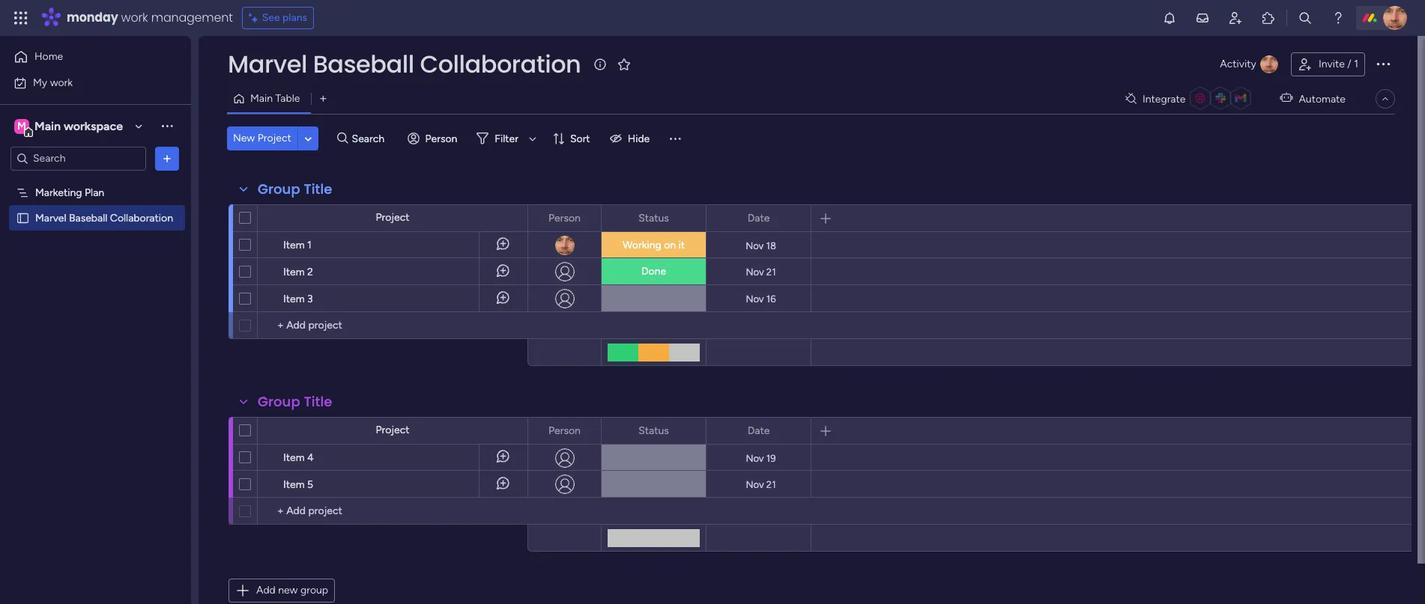 Task type: locate. For each thing, give the bounding box(es) containing it.
main left table
[[250, 92, 273, 105]]

5 nov from the top
[[746, 479, 764, 490]]

date up nov 19
[[748, 424, 770, 437]]

project inside new project button
[[258, 132, 291, 145]]

marvel
[[228, 47, 307, 81], [35, 212, 66, 224]]

group title field up item 4
[[254, 393, 336, 412]]

date
[[748, 212, 770, 224], [748, 424, 770, 437]]

work right monday
[[121, 9, 148, 26]]

2 group title field from the top
[[254, 393, 336, 412]]

1 vertical spatial date
[[748, 424, 770, 437]]

item for item 3
[[283, 293, 305, 306]]

1 group title from the top
[[258, 180, 332, 199]]

hide button
[[604, 127, 659, 151]]

new
[[278, 584, 298, 597]]

working on it
[[623, 239, 685, 252]]

automate
[[1299, 93, 1346, 105]]

baseball up add view icon
[[313, 47, 414, 81]]

option
[[0, 179, 191, 182]]

1 right /
[[1354, 58, 1359, 70]]

work right my
[[50, 76, 73, 89]]

public board image
[[16, 211, 30, 225]]

1 vertical spatial collaboration
[[110, 212, 173, 224]]

add new group
[[256, 584, 328, 597]]

add
[[256, 584, 276, 597]]

1 vertical spatial person field
[[545, 423, 584, 439]]

management
[[151, 9, 233, 26]]

see plans
[[262, 11, 307, 24]]

new
[[233, 132, 255, 145]]

workspace image
[[14, 118, 29, 135]]

1 horizontal spatial options image
[[1374, 55, 1392, 72]]

2 group from the top
[[258, 393, 300, 411]]

options image down workspace options image
[[160, 151, 175, 166]]

date field up 'nov 18'
[[744, 210, 774, 227]]

1 date field from the top
[[744, 210, 774, 227]]

1 vertical spatial marvel baseball collaboration
[[35, 212, 173, 224]]

5
[[307, 479, 313, 492]]

status for date
[[639, 424, 669, 437]]

0 vertical spatial nov 21
[[746, 266, 776, 278]]

main right workspace image
[[34, 119, 61, 133]]

group title down angle down image
[[258, 180, 332, 199]]

2 item from the top
[[283, 266, 305, 279]]

group title for date
[[258, 393, 332, 411]]

0 vertical spatial date field
[[744, 210, 774, 227]]

1 horizontal spatial 1
[[1354, 58, 1359, 70]]

nov 19
[[746, 453, 776, 464]]

0 horizontal spatial main
[[34, 119, 61, 133]]

search everything image
[[1298, 10, 1313, 25]]

list box containing marketing plan
[[0, 177, 191, 433]]

item for item 2
[[283, 266, 305, 279]]

item 4
[[283, 452, 314, 465]]

item left 4
[[283, 452, 305, 465]]

2 date field from the top
[[744, 423, 774, 439]]

0 horizontal spatial baseball
[[69, 212, 107, 224]]

monday
[[67, 9, 118, 26]]

1 vertical spatial status field
[[635, 423, 673, 439]]

Person field
[[545, 210, 584, 227], [545, 423, 584, 439]]

1 horizontal spatial work
[[121, 9, 148, 26]]

Status field
[[635, 210, 673, 227], [635, 423, 673, 439]]

+ Add project text field
[[265, 503, 521, 521]]

0 vertical spatial person
[[425, 132, 457, 145]]

item up item 2 in the top left of the page
[[283, 239, 305, 252]]

done
[[641, 265, 666, 278]]

group title up item 4
[[258, 393, 332, 411]]

2 title from the top
[[304, 393, 332, 411]]

0 vertical spatial collaboration
[[420, 47, 581, 81]]

nov for item 3
[[746, 293, 764, 305]]

item for item 4
[[283, 452, 305, 465]]

1 date from the top
[[748, 212, 770, 224]]

options image
[[1374, 55, 1392, 72], [160, 151, 175, 166]]

1 item from the top
[[283, 239, 305, 252]]

item left 2
[[283, 266, 305, 279]]

main table button
[[227, 87, 311, 111]]

item left 5
[[283, 479, 305, 492]]

0 vertical spatial title
[[304, 180, 332, 199]]

nov 21 down nov 19
[[746, 479, 776, 490]]

Search in workspace field
[[31, 150, 125, 167]]

marvel baseball collaboration
[[228, 47, 581, 81], [35, 212, 173, 224]]

status for person
[[639, 212, 669, 224]]

baseball down "plan"
[[69, 212, 107, 224]]

item left 3
[[283, 293, 305, 306]]

nov down 'nov 18'
[[746, 266, 764, 278]]

0 vertical spatial 21
[[766, 266, 776, 278]]

1 vertical spatial 1
[[307, 239, 312, 252]]

nov left the 19 at the bottom right of page
[[746, 453, 764, 464]]

0 horizontal spatial collaboration
[[110, 212, 173, 224]]

1 vertical spatial work
[[50, 76, 73, 89]]

project for person
[[376, 211, 410, 224]]

add to favorites image
[[617, 57, 632, 72]]

1 status field from the top
[[635, 210, 673, 227]]

marvel inside list box
[[35, 212, 66, 224]]

2 vertical spatial project
[[376, 424, 410, 437]]

work for monday
[[121, 9, 148, 26]]

Group Title field
[[254, 180, 336, 199], [254, 393, 336, 412]]

0 vertical spatial status
[[639, 212, 669, 224]]

baseball
[[313, 47, 414, 81], [69, 212, 107, 224]]

nov for item 5
[[746, 479, 764, 490]]

0 vertical spatial date
[[748, 212, 770, 224]]

2 status field from the top
[[635, 423, 673, 439]]

1 vertical spatial nov 21
[[746, 479, 776, 490]]

2 status from the top
[[639, 424, 669, 437]]

1 horizontal spatial baseball
[[313, 47, 414, 81]]

date for second date field from the bottom of the page
[[748, 212, 770, 224]]

1 vertical spatial project
[[376, 211, 410, 224]]

v2 search image
[[337, 130, 348, 147]]

1 up 2
[[307, 239, 312, 252]]

item
[[283, 239, 305, 252], [283, 266, 305, 279], [283, 293, 305, 306], [283, 452, 305, 465], [283, 479, 305, 492]]

0 vertical spatial main
[[250, 92, 273, 105]]

0 vertical spatial status field
[[635, 210, 673, 227]]

1 vertical spatial group title
[[258, 393, 332, 411]]

main inside 'main table' button
[[250, 92, 273, 105]]

1 vertical spatial title
[[304, 393, 332, 411]]

5 item from the top
[[283, 479, 305, 492]]

show board description image
[[591, 57, 609, 72]]

group
[[258, 180, 300, 199], [258, 393, 300, 411]]

1 vertical spatial main
[[34, 119, 61, 133]]

0 vertical spatial group
[[258, 180, 300, 199]]

nov down nov 19
[[746, 479, 764, 490]]

4 nov from the top
[[746, 453, 764, 464]]

1 vertical spatial date field
[[744, 423, 774, 439]]

item 5
[[283, 479, 313, 492]]

integrate
[[1143, 93, 1186, 105]]

marvel down marketing
[[35, 212, 66, 224]]

1 nov from the top
[[746, 240, 764, 251]]

nov left 18
[[746, 240, 764, 251]]

3 item from the top
[[283, 293, 305, 306]]

0 vertical spatial project
[[258, 132, 291, 145]]

0 vertical spatial baseball
[[313, 47, 414, 81]]

2 vertical spatial person
[[549, 424, 581, 437]]

group title
[[258, 180, 332, 199], [258, 393, 332, 411]]

21
[[766, 266, 776, 278], [766, 479, 776, 490]]

title
[[304, 180, 332, 199], [304, 393, 332, 411]]

title down angle down image
[[304, 180, 332, 199]]

nov
[[746, 240, 764, 251], [746, 266, 764, 278], [746, 293, 764, 305], [746, 453, 764, 464], [746, 479, 764, 490]]

1 vertical spatial marvel
[[35, 212, 66, 224]]

1 title from the top
[[304, 180, 332, 199]]

21 down 18
[[766, 266, 776, 278]]

collaboration
[[420, 47, 581, 81], [110, 212, 173, 224]]

marvel up 'main table' button
[[228, 47, 307, 81]]

nov left 16
[[746, 293, 764, 305]]

1 vertical spatial group title field
[[254, 393, 336, 412]]

title up 4
[[304, 393, 332, 411]]

0 vertical spatial 1
[[1354, 58, 1359, 70]]

1 status from the top
[[639, 212, 669, 224]]

group down new project button
[[258, 180, 300, 199]]

0 horizontal spatial marvel
[[35, 212, 66, 224]]

options image right /
[[1374, 55, 1392, 72]]

see plans button
[[242, 7, 314, 29]]

1 inside button
[[1354, 58, 1359, 70]]

project
[[258, 132, 291, 145], [376, 211, 410, 224], [376, 424, 410, 437]]

list box
[[0, 177, 191, 433]]

1 vertical spatial person
[[549, 212, 581, 224]]

1 horizontal spatial marvel
[[228, 47, 307, 81]]

main
[[250, 92, 273, 105], [34, 119, 61, 133]]

2 21 from the top
[[766, 479, 776, 490]]

16
[[766, 293, 776, 305]]

marketing plan
[[35, 186, 104, 199]]

status
[[639, 212, 669, 224], [639, 424, 669, 437]]

2 group title from the top
[[258, 393, 332, 411]]

group title field down angle down image
[[254, 180, 336, 199]]

1 vertical spatial group
[[258, 393, 300, 411]]

2 nov 21 from the top
[[746, 479, 776, 490]]

add view image
[[320, 93, 326, 105]]

0 horizontal spatial work
[[50, 76, 73, 89]]

on
[[664, 239, 676, 252]]

0 vertical spatial person field
[[545, 210, 584, 227]]

group up item 4
[[258, 393, 300, 411]]

0 vertical spatial group title field
[[254, 180, 336, 199]]

date field up nov 19
[[744, 423, 774, 439]]

collapse board header image
[[1380, 93, 1392, 105]]

project for date
[[376, 424, 410, 437]]

2 nov from the top
[[746, 266, 764, 278]]

inbox image
[[1195, 10, 1210, 25]]

james peterson image
[[1383, 6, 1407, 30]]

0 horizontal spatial options image
[[160, 151, 175, 166]]

3 nov from the top
[[746, 293, 764, 305]]

1 horizontal spatial main
[[250, 92, 273, 105]]

1
[[1354, 58, 1359, 70], [307, 239, 312, 252]]

4 item from the top
[[283, 452, 305, 465]]

main inside workspace selection "element"
[[34, 119, 61, 133]]

status field for date
[[635, 210, 673, 227]]

my work
[[33, 76, 73, 89]]

Date field
[[744, 210, 774, 227], [744, 423, 774, 439]]

1 vertical spatial 21
[[766, 479, 776, 490]]

work
[[121, 9, 148, 26], [50, 76, 73, 89]]

0 vertical spatial marvel baseball collaboration
[[228, 47, 581, 81]]

table
[[275, 92, 300, 105]]

nov 21 down 'nov 18'
[[746, 266, 776, 278]]

0 vertical spatial work
[[121, 9, 148, 26]]

work inside button
[[50, 76, 73, 89]]

21 down the 19 at the bottom right of page
[[766, 479, 776, 490]]

1 group from the top
[[258, 180, 300, 199]]

2 date from the top
[[748, 424, 770, 437]]

group
[[300, 584, 328, 597]]

nov 21
[[746, 266, 776, 278], [746, 479, 776, 490]]

1 vertical spatial options image
[[160, 151, 175, 166]]

main for main workspace
[[34, 119, 61, 133]]

status field for person
[[635, 423, 673, 439]]

1 group title field from the top
[[254, 180, 336, 199]]

1 vertical spatial status
[[639, 424, 669, 437]]

item for item 1
[[283, 239, 305, 252]]

date up 'nov 18'
[[748, 212, 770, 224]]

0 vertical spatial group title
[[258, 180, 332, 199]]

dapulse integrations image
[[1125, 93, 1137, 105]]

person
[[425, 132, 457, 145], [549, 212, 581, 224], [549, 424, 581, 437]]



Task type: vqa. For each thing, say whether or not it's contained in the screenshot.
Main in Workspace selection element
yes



Task type: describe. For each thing, give the bounding box(es) containing it.
invite members image
[[1228, 10, 1243, 25]]

Search field
[[348, 128, 393, 149]]

new project
[[233, 132, 291, 145]]

person button
[[401, 127, 466, 151]]

item 2
[[283, 266, 313, 279]]

0 vertical spatial marvel
[[228, 47, 307, 81]]

marketing
[[35, 186, 82, 199]]

invite
[[1319, 58, 1345, 70]]

item for item 5
[[283, 479, 305, 492]]

hide
[[628, 132, 650, 145]]

nov 16
[[746, 293, 776, 305]]

title for date
[[304, 180, 332, 199]]

person inside popup button
[[425, 132, 457, 145]]

1 horizontal spatial collaboration
[[420, 47, 581, 81]]

invite / 1 button
[[1291, 52, 1365, 76]]

menu image
[[668, 131, 683, 146]]

monday work management
[[67, 9, 233, 26]]

work for my
[[50, 76, 73, 89]]

home
[[34, 50, 63, 63]]

1 horizontal spatial marvel baseball collaboration
[[228, 47, 581, 81]]

arrow down image
[[524, 130, 542, 148]]

3
[[307, 293, 313, 306]]

add new group button
[[229, 579, 335, 603]]

1 person field from the top
[[545, 210, 584, 227]]

1 vertical spatial baseball
[[69, 212, 107, 224]]

plans
[[283, 11, 307, 24]]

0 horizontal spatial marvel baseball collaboration
[[35, 212, 173, 224]]

home button
[[9, 45, 161, 69]]

plan
[[85, 186, 104, 199]]

my
[[33, 76, 47, 89]]

main workspace
[[34, 119, 123, 133]]

19
[[766, 453, 776, 464]]

notifications image
[[1162, 10, 1177, 25]]

1 nov 21 from the top
[[746, 266, 776, 278]]

2 person field from the top
[[545, 423, 584, 439]]

sort button
[[546, 127, 599, 151]]

group title field for date
[[254, 180, 336, 199]]

item 1
[[283, 239, 312, 252]]

group for person
[[258, 180, 300, 199]]

workspace options image
[[160, 119, 175, 134]]

working
[[623, 239, 661, 252]]

sort
[[570, 132, 590, 145]]

autopilot image
[[1280, 89, 1293, 108]]

it
[[679, 239, 685, 252]]

main table
[[250, 92, 300, 105]]

group title for person
[[258, 180, 332, 199]]

person for second person field from the top of the page
[[549, 424, 581, 437]]

nov 18
[[746, 240, 776, 251]]

item 3
[[283, 293, 313, 306]]

filter button
[[471, 127, 542, 151]]

main for main table
[[250, 92, 273, 105]]

see
[[262, 11, 280, 24]]

invite / 1
[[1319, 58, 1359, 70]]

workspace selection element
[[14, 117, 125, 137]]

4
[[307, 452, 314, 465]]

angle down image
[[305, 133, 312, 144]]

select product image
[[13, 10, 28, 25]]

activity button
[[1214, 52, 1285, 76]]

group for date
[[258, 393, 300, 411]]

0 horizontal spatial 1
[[307, 239, 312, 252]]

title for person
[[304, 393, 332, 411]]

new project button
[[227, 127, 297, 151]]

filter
[[495, 132, 518, 145]]

1 21 from the top
[[766, 266, 776, 278]]

person for 1st person field from the top of the page
[[549, 212, 581, 224]]

group title field for person
[[254, 393, 336, 412]]

0 vertical spatial options image
[[1374, 55, 1392, 72]]

m
[[17, 120, 26, 132]]

date for second date field
[[748, 424, 770, 437]]

18
[[766, 240, 776, 251]]

/
[[1348, 58, 1352, 70]]

my work button
[[9, 71, 161, 95]]

+ Add project text field
[[265, 317, 521, 335]]

nov for item 1
[[746, 240, 764, 251]]

help image
[[1331, 10, 1346, 25]]

workspace
[[64, 119, 123, 133]]

2
[[307, 266, 313, 279]]

apps image
[[1261, 10, 1276, 25]]

Marvel Baseball Collaboration field
[[224, 47, 585, 81]]

activity
[[1220, 58, 1257, 70]]



